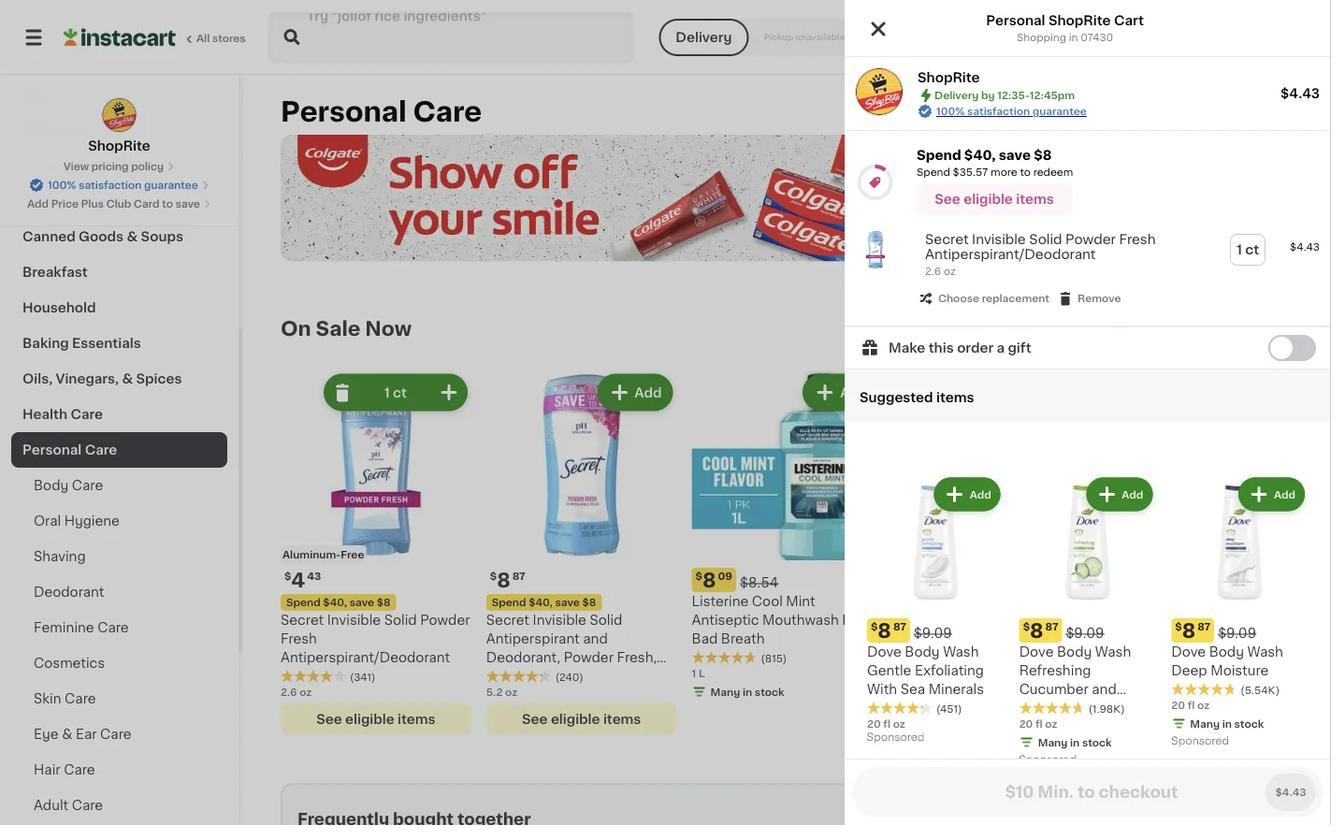 Task type: locate. For each thing, give the bounding box(es) containing it.
invisible up (341)
[[327, 614, 381, 627]]

cosmetics link
[[11, 646, 227, 681]]

2 wash from the left
[[1096, 646, 1132, 659]]

20 fl oz down with
[[868, 719, 906, 729]]

many in stock
[[711, 687, 785, 697], [1122, 706, 1196, 716], [1191, 719, 1265, 729], [1039, 738, 1112, 748]]

spend $40, save $8
[[286, 598, 391, 608], [492, 598, 596, 608], [904, 598, 1008, 608]]

adult care link
[[11, 788, 227, 824]]

items down fresh,
[[604, 713, 641, 726]]

1 horizontal spatial solid
[[590, 614, 623, 627]]

20 fl oz down (5.77k)
[[1172, 700, 1210, 710]]

goods down 'prepared foods'
[[50, 159, 95, 172]]

secret inside secret invisible solid powder fresh antiperspirant/deodorant
[[281, 614, 324, 627]]

fresh for secret invisible solid powder fresh antiperspirant/deodorant
[[281, 633, 317, 646]]

product group
[[845, 219, 1332, 318]]

eligible down (240)
[[551, 713, 600, 726]]

1 vertical spatial 2.6
[[281, 687, 297, 697]]

body inside $ 8 87 $9.09 dove body wash refreshing cucumber and green tea
[[1058, 646, 1092, 659]]

0 vertical spatial plus
[[81, 199, 104, 209]]

$8 up the 'effervescent'
[[1200, 598, 1214, 608]]

0 horizontal spatial delivery
[[676, 31, 732, 44]]

delivery by 12:35-12:45pm
[[1018, 30, 1210, 44], [935, 90, 1076, 101]]

0 horizontal spatial powder
[[420, 614, 470, 627]]

0 vertical spatial goods
[[50, 159, 95, 172]]

view inside "view more" link
[[1211, 322, 1243, 335]]

and inside $ 8 87 $9.09 dove body wash refreshing cucumber and green tea
[[1093, 683, 1117, 696]]

eligible down more
[[964, 193, 1013, 206]]

0 vertical spatial 1 ct
[[1237, 243, 1260, 256]]

100% satisfaction guarantee inside button
[[48, 180, 198, 190]]

1 horizontal spatial whitening
[[1214, 633, 1280, 646]]

0 horizontal spatial $ 8 87
[[490, 571, 526, 590]]

$ 8 87
[[490, 571, 526, 590], [1176, 621, 1211, 641]]

see eligible items button for 87
[[898, 685, 1089, 717]]

$8.87 original price: $9.09 element for dove body wash gentle exfoliating with sea minerals
[[868, 619, 1005, 643]]

delivery by 12:35-12:45pm link
[[989, 26, 1210, 49]]

0 horizontal spatial $9.09
[[914, 627, 953, 640]]

oz down sea
[[893, 719, 906, 729]]

many inside product group
[[1122, 706, 1152, 716]]

plus left club
[[81, 199, 104, 209]]

spend $40, save $8 for 4
[[286, 598, 391, 608]]

$ 8 87 inside $8.87 original price: $9.09 element
[[1176, 621, 1211, 641]]

exfoliating
[[915, 665, 984, 678]]

$ inside $ 8 87 $9.09 dove body wash gentle exfoliating with sea minerals
[[871, 622, 878, 632]]

1 vertical spatial complete
[[1145, 633, 1210, 646]]

dove inside $ 8 87 $9.09 dove body wash gentle exfoliating with sea minerals
[[868, 646, 902, 659]]

2 horizontal spatial powder
[[1066, 233, 1116, 246]]

87 up women's
[[894, 622, 907, 632]]

guarantee inside button
[[144, 180, 198, 190]]

1 horizontal spatial plus
[[1211, 614, 1239, 627]]

complete
[[1143, 614, 1208, 627], [1145, 633, 1210, 646]]

solid inside secret invisible solid antiperspirant and deodorant, powder fresh, twin pack
[[590, 614, 623, 627]]

wash down crest
[[1096, 646, 1132, 659]]

1 vertical spatial guarantee
[[144, 180, 198, 190]]

2 spend $40, save $8 from the left
[[492, 598, 596, 608]]

0 vertical spatial 1
[[1237, 243, 1243, 256]]

many for dove body wash refreshing cucumber and green tea
[[1039, 738, 1068, 748]]

1 up view more
[[1237, 243, 1243, 256]]

to
[[1021, 167, 1031, 177], [162, 199, 173, 209]]

guarantee
[[1033, 106, 1087, 117], [144, 180, 198, 190]]

1 horizontal spatial 12:45pm
[[1148, 30, 1210, 44]]

view inside the view pricing policy link
[[64, 161, 89, 172]]

remove button
[[1058, 290, 1122, 307]]

many in stock for listerine cool mint antiseptic mouthwash for bad breath
[[711, 687, 785, 697]]

0 vertical spatial guarantee
[[1033, 106, 1087, 117]]

1 vertical spatial personal
[[281, 99, 407, 125]]

add button for dove body wash gentle exfoliating with sea minerals
[[935, 478, 1001, 511]]

87 up the 'effervescent'
[[1198, 622, 1211, 632]]

3 $8.87 original price: $9.09 element from the left
[[1172, 619, 1309, 643]]

0 horizontal spatial whitening
[[1105, 550, 1160, 560]]

add for dove body wash gentle exfoliating with sea minerals
[[970, 489, 992, 500]]

eligible down (341)
[[345, 713, 395, 726]]

dry
[[22, 159, 47, 172]]

stock down (5.54k)
[[1235, 719, 1265, 729]]

2 horizontal spatial 20
[[1172, 700, 1186, 710]]

bad
[[692, 633, 718, 646]]

0 horizontal spatial 100%
[[48, 180, 76, 190]]

deodorant,
[[486, 652, 561, 665]]

$4.43
[[1281, 87, 1321, 100], [1291, 242, 1321, 252]]

add for dove body wash deep moisture
[[1275, 489, 1296, 500]]

$40, inside $ 5 spend $40, save $8 crest complete plus deep clean complete whitening toothpaste, effervescent mint
[[1146, 598, 1170, 608]]

20 fl oz
[[1172, 700, 1210, 710], [868, 719, 906, 729], [1020, 719, 1058, 729]]

(5.54k)
[[1241, 685, 1280, 695]]

1 $9.09 from the left
[[914, 627, 953, 640]]

cart
[[1115, 14, 1144, 27]]

powder inside the secret invisible solid powder fresh antiperspirant/deodorant 2.6 oz
[[1066, 233, 1116, 246]]

stock inside product group
[[1167, 706, 1196, 716]]

0 horizontal spatial to
[[162, 199, 173, 209]]

eye
[[34, 728, 59, 741]]

plus up the 'effervescent'
[[1211, 614, 1239, 627]]

goods inside canned goods & soups link
[[79, 230, 124, 243]]

20 fl oz for dove body wash deep moisture
[[1172, 700, 1210, 710]]

& for spices
[[122, 372, 133, 386]]

sponsored badge image down green in the bottom of the page
[[1020, 755, 1076, 766]]

powder inside secret invisible solid powder fresh antiperspirant/deodorant
[[420, 614, 470, 627]]

$9.09 for refreshing
[[1066, 627, 1105, 640]]

1 l
[[692, 668, 705, 679]]

gillette venus sensitive women's disposable razor
[[898, 614, 1077, 646]]

20 for dove body wash refreshing cucumber and green tea
[[1020, 719, 1034, 729]]

$40, for 4
[[323, 598, 347, 608]]

hair care link
[[11, 752, 227, 788]]

1 vertical spatial powder
[[420, 614, 470, 627]]

(183)
[[967, 653, 993, 664]]

1 vertical spatial to
[[162, 199, 173, 209]]

view for view more
[[1211, 322, 1243, 335]]

2 $9.09 from the left
[[1066, 627, 1105, 640]]

prepared foods
[[22, 124, 130, 137]]

None search field
[[268, 11, 635, 64]]

product group containing 4
[[281, 370, 472, 735]]

0 horizontal spatial guarantee
[[144, 180, 198, 190]]

$40, for 8
[[529, 598, 553, 608]]

1 horizontal spatial by
[[1082, 30, 1101, 44]]

see eligible items button for 8
[[486, 703, 677, 735]]

2 horizontal spatial $9.09
[[1219, 627, 1257, 640]]

save up the 'effervescent'
[[1173, 598, 1197, 608]]

0 horizontal spatial fl
[[884, 719, 891, 729]]

1 horizontal spatial secret
[[486, 614, 530, 627]]

$ left 09
[[696, 572, 703, 582]]

mint
[[786, 595, 816, 609], [1104, 670, 1133, 683]]

1 $8.87 original price: $9.09 element from the left
[[868, 619, 1005, 643]]

$ left 43
[[285, 572, 291, 582]]

3 wash from the left
[[1248, 646, 1284, 659]]

satisfaction down pricing
[[79, 180, 142, 190]]

mint up mouthwash
[[786, 595, 816, 609]]

$ inside $ 8 09 $8.54 listerine cool mint antiseptic mouthwash for bad breath
[[696, 572, 703, 582]]

$8.87 original price: $9.09 element for dove body wash refreshing cucumber and green tea
[[1020, 619, 1157, 643]]

$8 for 8
[[583, 598, 596, 608]]

$ 8 87 up antiperspirant
[[490, 571, 526, 590]]

essentials
[[72, 337, 141, 350]]

0 vertical spatial 100% satisfaction guarantee
[[937, 106, 1087, 117]]

0 horizontal spatial secret
[[281, 614, 324, 627]]

delivery
[[1018, 30, 1079, 44], [676, 31, 732, 44], [935, 90, 979, 101]]

this
[[929, 342, 954, 355]]

3 spend $40, save $8 from the left
[[904, 598, 1008, 608]]

secret inside secret invisible solid antiperspirant and deodorant, powder fresh, twin pack
[[486, 614, 530, 627]]

$ inside $ 4 43
[[285, 572, 291, 582]]

vinegars,
[[56, 372, 119, 386]]

1 wash from the left
[[944, 646, 979, 659]]

toothpaste,
[[1104, 652, 1182, 665]]

1 vertical spatial goods
[[79, 230, 124, 243]]

items down (5.54k)
[[1221, 735, 1259, 748]]

1 vertical spatial personal care
[[22, 444, 117, 457]]

2 horizontal spatial solid
[[1030, 233, 1063, 246]]

87 up gillette
[[924, 572, 937, 582]]

0 horizontal spatial view
[[64, 161, 89, 172]]

2.6 inside product group
[[281, 687, 297, 697]]

12:45pm
[[1148, 30, 1210, 44], [1030, 90, 1076, 101]]

sea
[[901, 683, 926, 696]]

1 horizontal spatial spend $40, save $8
[[492, 598, 596, 608]]

care for 'feminine care' link at the left
[[98, 621, 129, 635]]

secret down $ 4 43
[[281, 614, 324, 627]]

body up "3 ct"
[[905, 646, 940, 659]]

shoprite image
[[856, 68, 903, 115]]

many in stock down tea
[[1039, 738, 1112, 748]]

now
[[365, 319, 412, 339]]

0 horizontal spatial satisfaction
[[79, 180, 142, 190]]

sponsored badge image down with
[[868, 733, 924, 744]]

dove inside $ 8 87 $9.09 dove body wash refreshing cucumber and green tea
[[1020, 646, 1054, 659]]

view left pricing
[[64, 161, 89, 172]]

& for pasta
[[98, 159, 109, 172]]

to right card
[[162, 199, 173, 209]]

1 vertical spatial and
[[1093, 683, 1117, 696]]

1 horizontal spatial dove
[[1020, 646, 1054, 659]]

1
[[1237, 243, 1243, 256], [384, 386, 390, 399], [692, 668, 697, 679]]

see eligible items for 8
[[522, 713, 641, 726]]

$9.09 up exfoliating
[[914, 627, 953, 640]]

solid inside secret invisible solid powder fresh antiperspirant/deodorant
[[384, 614, 417, 627]]

$8 up "redeem"
[[1034, 149, 1052, 162]]

100% satisfaction guarantee up add price plus club card to save link
[[48, 180, 198, 190]]

satisfaction inside button
[[79, 180, 142, 190]]

fresh up remove
[[1120, 233, 1156, 246]]

1 horizontal spatial satisfaction
[[968, 106, 1031, 117]]

antiperspirant/deodorant
[[926, 248, 1096, 261], [281, 652, 450, 665]]

$40, up $35.57
[[965, 149, 996, 162]]

2.6 oz
[[281, 687, 312, 697]]

2 horizontal spatial personal
[[987, 14, 1046, 27]]

$9.09 up refreshing
[[1066, 627, 1105, 640]]

1 vertical spatial antiperspirant/deodorant
[[281, 652, 450, 665]]

dove body wash deep moisture
[[1172, 646, 1284, 678]]

fresh
[[1120, 233, 1156, 246], [281, 633, 317, 646]]

satisfaction up spend $40, save $8 spend $35.57 more to redeem
[[968, 106, 1031, 117]]

see eligible items down more
[[935, 193, 1054, 206]]

feminine care link
[[11, 610, 227, 646]]

100%
[[937, 106, 965, 117], [48, 180, 76, 190]]

eligible for 8
[[551, 713, 600, 726]]

1 horizontal spatial 100%
[[937, 106, 965, 117]]

$8 up secret invisible solid powder fresh antiperspirant/deodorant
[[377, 598, 391, 608]]

in for listerine cool mint antiseptic mouthwash for bad breath
[[743, 687, 753, 697]]

1 horizontal spatial 20 fl oz
[[1020, 719, 1058, 729]]

1 vertical spatial 100%
[[48, 180, 76, 190]]

dove inside dove body wash deep moisture
[[1172, 646, 1207, 659]]

0 horizontal spatial and
[[583, 633, 608, 646]]

many down green in the bottom of the page
[[1039, 738, 1068, 748]]

fresh inside the secret invisible solid powder fresh antiperspirant/deodorant 2.6 oz
[[1120, 233, 1156, 246]]

stock down (5.77k)
[[1167, 706, 1196, 716]]

2 horizontal spatial shoprite
[[1049, 14, 1111, 27]]

$ up toothpaste,
[[1176, 622, 1183, 632]]

1 horizontal spatial fresh
[[1120, 233, 1156, 246]]

add button for dove body wash refreshing cucumber and green tea
[[1087, 478, 1153, 511]]

8
[[497, 571, 511, 590], [909, 571, 922, 590], [703, 571, 716, 590], [878, 621, 892, 641], [1030, 621, 1044, 641], [1183, 621, 1196, 641]]

• sponsored: colgate: show off your smile. shop now. image
[[281, 135, 1294, 261]]

more
[[1246, 322, 1281, 335]]

1 horizontal spatial 100% satisfaction guarantee
[[937, 106, 1087, 117]]

0 vertical spatial 12:35-
[[1104, 30, 1148, 44]]

8 inside $ 8 87 $9.09 dove body wash refreshing cucumber and green tea
[[1030, 621, 1044, 641]]

$ inside $ 8 87 $9.09 dove body wash refreshing cucumber and green tea
[[1024, 622, 1030, 632]]

100% satisfaction guarantee link
[[937, 104, 1087, 119]]

1 horizontal spatial shoprite
[[918, 71, 980, 84]]

on sale now
[[281, 319, 412, 339]]

gift
[[1008, 342, 1032, 355]]

0 horizontal spatial personal
[[22, 444, 82, 457]]

policy
[[131, 161, 164, 172]]

and inside secret invisible solid antiperspirant and deodorant, powder fresh, twin pack
[[583, 633, 608, 646]]

all stores link
[[64, 11, 247, 64]]

see eligible items button inside the 'promotion-wrapper' 'element'
[[917, 183, 1073, 215]]

items inside the 'promotion-wrapper' 'element'
[[1017, 193, 1054, 206]]

many in stock down 5.4 in
[[1122, 706, 1196, 716]]

fresh inside secret invisible solid powder fresh antiperspirant/deodorant
[[281, 633, 317, 646]]

in down breath
[[743, 687, 753, 697]]

$ 5 spend $40, save $8 crest complete plus deep clean complete whitening toothpaste, effervescent mint
[[1104, 571, 1280, 683]]

personal inside personal shoprite cart shopping in 07430
[[987, 14, 1046, 27]]

whitening up the 'effervescent'
[[1214, 633, 1280, 646]]

0 vertical spatial by
[[1082, 30, 1101, 44]]

2 $8.87 original price: $9.09 element from the left
[[1020, 619, 1157, 643]]

1 spend $40, save $8 from the left
[[286, 598, 391, 608]]

$9.09 inside $ 8 87 $9.09 dove body wash refreshing cucumber and green tea
[[1066, 627, 1105, 640]]

20 for dove body wash deep moisture
[[1172, 700, 1186, 710]]

save right sauces on the top left of the page
[[176, 199, 200, 209]]

condiments & sauces
[[22, 195, 173, 208]]

sponsored badge image down (5.77k)
[[1172, 737, 1229, 747]]

$8.54
[[740, 577, 779, 590]]

antiperspirant
[[486, 633, 580, 646]]

1 dove from the left
[[868, 646, 902, 659]]

shoprite logo image
[[102, 97, 137, 133]]

goods for dry
[[50, 159, 95, 172]]

add for secret invisible solid antiperspirant and deodorant, powder fresh, twin pack
[[635, 386, 662, 399]]

sauces
[[123, 195, 173, 208]]

1 vertical spatial whitening
[[1214, 633, 1280, 646]]

wash up exfoliating
[[944, 646, 979, 659]]

in right (1.98k)
[[1154, 706, 1164, 716]]

★★★★★
[[898, 651, 963, 664], [898, 651, 963, 664], [692, 651, 758, 664], [692, 651, 758, 664], [281, 670, 346, 683], [281, 670, 346, 683], [486, 670, 552, 683], [486, 670, 552, 683], [1104, 670, 1169, 683], [1104, 670, 1169, 683], [1172, 683, 1238, 696], [1172, 683, 1238, 696], [868, 701, 933, 714], [868, 701, 933, 714], [1020, 701, 1085, 714], [1020, 701, 1085, 714]]

$40, for 87
[[940, 598, 964, 608]]

by right "shopping"
[[1082, 30, 1101, 44]]

1 right remove secret invisible solid powder fresh antiperspirant/deodorant icon
[[384, 386, 390, 399]]

see eligible items button down (240)
[[486, 703, 677, 735]]

shoprite right shoprite image
[[918, 71, 980, 84]]

87 inside $ 8 87 $9.09 dove body wash gentle exfoliating with sea minerals
[[894, 622, 907, 632]]

whitening inside $ 5 spend $40, save $8 crest complete plus deep clean complete whitening toothpaste, effervescent mint
[[1214, 633, 1280, 646]]

pack
[[520, 670, 552, 683]]

fl down with
[[884, 719, 891, 729]]

invisible inside secret invisible solid antiperspirant and deodorant, powder fresh, twin pack
[[533, 614, 587, 627]]

87 inside $ 8 87 $9.09 dove body wash refreshing cucumber and green tea
[[1046, 622, 1059, 632]]

in left 07430
[[1069, 32, 1079, 43]]

12:35- up "100% satisfaction guarantee" link at the top right of the page
[[998, 90, 1030, 101]]

save inside $ 5 spend $40, save $8 crest complete plus deep clean complete whitening toothpaste, effervescent mint
[[1173, 598, 1197, 608]]

1 ct up view more
[[1237, 243, 1260, 256]]

antiperspirant/deodorant inside the secret invisible solid powder fresh antiperspirant/deodorant 2.6 oz
[[926, 248, 1096, 261]]

0 horizontal spatial invisible
[[327, 614, 381, 627]]

0 horizontal spatial sponsored badge image
[[868, 733, 924, 744]]

1 vertical spatial fresh
[[281, 633, 317, 646]]

1 vertical spatial ct
[[393, 386, 407, 399]]

promotion-wrapper element
[[845, 131, 1332, 327]]

0 vertical spatial to
[[1021, 167, 1031, 177]]

1 horizontal spatial deep
[[1243, 614, 1279, 627]]

oz
[[944, 266, 956, 277], [300, 687, 312, 697], [505, 687, 518, 697], [1198, 700, 1210, 710], [893, 719, 906, 729], [1046, 719, 1058, 729]]

health care
[[22, 408, 103, 421]]

see for 4
[[317, 713, 342, 726]]

fl
[[1188, 700, 1195, 710], [884, 719, 891, 729], [1036, 719, 1043, 729]]

make this order a gift
[[889, 342, 1032, 355]]

hair care
[[34, 764, 95, 777]]

spend up crest
[[1109, 598, 1144, 608]]

many in stock down (815)
[[711, 687, 785, 697]]

razor
[[1039, 633, 1077, 646]]

powder for secret invisible solid powder fresh antiperspirant/deodorant 2.6 oz
[[1066, 233, 1116, 246]]

1 horizontal spatial view
[[1211, 322, 1243, 335]]

fl for dove body wash refreshing cucumber and green tea
[[1036, 719, 1043, 729]]

oz inside product group
[[300, 687, 312, 697]]

$8.09 original price: $8.54 element
[[692, 568, 883, 593]]

$8.87 original price: $9.09 element
[[868, 619, 1005, 643], [1020, 619, 1157, 643], [1172, 619, 1309, 643]]

20 for dove body wash gentle exfoliating with sea minerals
[[868, 719, 881, 729]]

shaving
[[34, 550, 86, 563]]

0 vertical spatial antiperspirant/deodorant
[[926, 248, 1096, 261]]

to right more
[[1021, 167, 1031, 177]]

invisible inside secret invisible solid powder fresh antiperspirant/deodorant
[[327, 614, 381, 627]]

stock for dove body wash refreshing cucumber and green tea
[[1083, 738, 1112, 748]]

8 right for
[[878, 621, 892, 641]]

$8.87 original price: $9.09 element up the 'effervescent'
[[1172, 619, 1309, 643]]

many down 5.4 in
[[1122, 706, 1152, 716]]

0 horizontal spatial shoprite
[[88, 139, 150, 153]]

delivery inside button
[[676, 31, 732, 44]]

dove up (5.77k)
[[1172, 646, 1207, 659]]

20 down with
[[868, 719, 881, 729]]

1 horizontal spatial 20
[[1020, 719, 1034, 729]]

0 vertical spatial fresh
[[1120, 233, 1156, 246]]

in for dove body wash refreshing cucumber and green tea
[[1071, 738, 1080, 748]]

see eligible items button
[[917, 183, 1073, 215], [898, 685, 1089, 717], [281, 703, 472, 735], [486, 703, 677, 735], [1104, 726, 1294, 758]]

see eligible items down (240)
[[522, 713, 641, 726]]

body up moisture
[[1210, 646, 1245, 659]]

0 vertical spatial and
[[583, 633, 608, 646]]

12:45pm up "100% satisfaction guarantee" link at the top right of the page
[[1030, 90, 1076, 101]]

see eligible items button down (341)
[[281, 703, 472, 735]]

service type group
[[659, 19, 860, 56]]

save up venus
[[967, 598, 992, 608]]

20 down green in the bottom of the page
[[1020, 719, 1034, 729]]

0 vertical spatial view
[[64, 161, 89, 172]]

sponsored badge image for dove body wash refreshing cucumber and green tea
[[1020, 755, 1076, 766]]

secret
[[926, 233, 969, 246], [281, 614, 324, 627], [486, 614, 530, 627]]

3 $9.09 from the left
[[1219, 627, 1257, 640]]

2 dove from the left
[[1020, 646, 1054, 659]]

&
[[98, 159, 109, 172], [109, 195, 120, 208], [127, 230, 138, 243], [122, 372, 133, 386], [62, 728, 72, 741]]

8 inside $ 8 09 $8.54 listerine cool mint antiseptic mouthwash for bad breath
[[703, 571, 716, 590]]

1 vertical spatial $ 8 87
[[1176, 621, 1211, 641]]

effervescent
[[1185, 652, 1269, 665]]

0 vertical spatial complete
[[1143, 614, 1208, 627]]

eligible right (451)
[[963, 694, 1012, 707]]

3 dove from the left
[[1172, 646, 1207, 659]]

save up more
[[999, 149, 1031, 162]]

1 ct inside button
[[1237, 243, 1260, 256]]

2 horizontal spatial secret
[[926, 233, 969, 246]]

1 horizontal spatial sponsored badge image
[[1020, 755, 1076, 766]]

product group
[[281, 370, 472, 735], [486, 370, 677, 735], [692, 370, 883, 704], [898, 370, 1089, 717], [1104, 370, 1294, 758], [868, 474, 1005, 748], [1020, 474, 1157, 771], [1172, 474, 1309, 752]]

0 vertical spatial personal care
[[281, 99, 482, 125]]

see for 8
[[522, 713, 548, 726]]

2 horizontal spatial sponsored badge image
[[1172, 737, 1229, 747]]

1 horizontal spatial invisible
[[533, 614, 587, 627]]

0 horizontal spatial antiperspirant/deodorant
[[281, 652, 450, 665]]

shoprite up 07430
[[1049, 14, 1111, 27]]

1 vertical spatial 12:45pm
[[1030, 90, 1076, 101]]

fl for dove body wash gentle exfoliating with sea minerals
[[884, 719, 891, 729]]

see eligible items down (183)
[[934, 694, 1053, 707]]

0 horizontal spatial 2.6
[[281, 687, 297, 697]]

2 horizontal spatial invisible
[[972, 233, 1026, 246]]

1 ct
[[1237, 243, 1260, 256], [384, 386, 407, 399]]

0 horizontal spatial solid
[[384, 614, 417, 627]]

all stores
[[197, 33, 246, 44]]

$9.09 inside $8.87 original price: $9.09 element
[[1219, 627, 1257, 640]]

0 horizontal spatial 12:45pm
[[1030, 90, 1076, 101]]

make
[[889, 342, 926, 355]]

spend $40, save $8 up venus
[[904, 598, 1008, 608]]

wash inside $ 8 87 $9.09 dove body wash refreshing cucumber and green tea
[[1096, 646, 1132, 659]]

women's
[[898, 633, 958, 646]]

invisible up antiperspirant
[[533, 614, 587, 627]]

$8.87 original price: $9.09 element up refreshing
[[1020, 619, 1157, 643]]

$9.09
[[914, 627, 953, 640], [1066, 627, 1105, 640], [1219, 627, 1257, 640]]

many for listerine cool mint antiseptic mouthwash for bad breath
[[711, 687, 741, 697]]

items for secret invisible solid antiperspirant and deodorant, powder fresh, twin pack
[[604, 713, 641, 726]]

sale
[[316, 319, 361, 339]]

0 vertical spatial deep
[[1243, 614, 1279, 627]]

$ right for
[[871, 622, 878, 632]]

see eligible items down (341)
[[317, 713, 436, 726]]

wash up moisture
[[1248, 646, 1284, 659]]

0 vertical spatial $4.43
[[1281, 87, 1321, 100]]

care for personal care link
[[85, 444, 117, 457]]

invisible for 8
[[533, 614, 587, 627]]

see eligible items
[[935, 193, 1054, 206], [934, 694, 1053, 707], [317, 713, 436, 726], [522, 713, 641, 726], [1139, 735, 1259, 748]]

powder for secret invisible solid powder fresh antiperspirant/deodorant
[[420, 614, 470, 627]]

in for dove body wash deep moisture
[[1223, 719, 1233, 729]]

1 horizontal spatial $9.09
[[1066, 627, 1105, 640]]

$9.09 inside $ 8 87 $9.09 dove body wash gentle exfoliating with sea minerals
[[914, 627, 953, 640]]

items down secret invisible solid powder fresh antiperspirant/deodorant
[[398, 713, 436, 726]]

5.2
[[486, 687, 503, 697]]

powder inside secret invisible solid antiperspirant and deodorant, powder fresh, twin pack
[[564, 652, 614, 665]]

2 horizontal spatial dove
[[1172, 646, 1207, 659]]

many in stock for dove body wash refreshing cucumber and green tea
[[1039, 738, 1112, 748]]

care for "hair care" link
[[64, 764, 95, 777]]

antiperspirant/deodorant inside secret invisible solid powder fresh antiperspirant/deodorant
[[281, 652, 450, 665]]

dove
[[868, 646, 902, 659], [1020, 646, 1054, 659], [1172, 646, 1207, 659]]

eligible for 87
[[963, 694, 1012, 707]]

view more link
[[1211, 319, 1294, 338]]

soups
[[141, 230, 183, 243]]

wash inside dove body wash deep moisture
[[1248, 646, 1284, 659]]

$8.87 original price: $9.09 element for dove body wash deep moisture
[[1172, 619, 1309, 643]]

sponsored badge image
[[868, 733, 924, 744], [1172, 737, 1229, 747], [1020, 755, 1076, 766]]

solid for 4
[[384, 614, 417, 627]]

(1.98k)
[[1089, 704, 1126, 714]]

bakery
[[22, 52, 70, 66]]

goods inside dry goods & pasta link
[[50, 159, 95, 172]]

20 down (5.77k)
[[1172, 700, 1186, 710]]

0 horizontal spatial 100% satisfaction guarantee
[[48, 180, 198, 190]]

1 horizontal spatial $8.87 original price: $9.09 element
[[1020, 619, 1157, 643]]

ct inside button
[[1246, 243, 1260, 256]]

stock down (1.98k)
[[1083, 738, 1112, 748]]

100% inside button
[[48, 180, 76, 190]]

1 inside button
[[1237, 243, 1243, 256]]

see eligible items button down more
[[917, 183, 1073, 215]]

0 horizontal spatial $8.87 original price: $9.09 element
[[868, 619, 1005, 643]]

0 horizontal spatial 20
[[868, 719, 881, 729]]

add button for dove body wash deep moisture
[[1239, 478, 1306, 511]]

many down breath
[[711, 687, 741, 697]]

invisible up choose replacement on the right of page
[[972, 233, 1026, 246]]

wash inside $ 8 87 $9.09 dove body wash gentle exfoliating with sea minerals
[[944, 646, 979, 659]]

many in stock for dove body wash deep moisture
[[1191, 719, 1265, 729]]

$ 8 87 for dove
[[1176, 621, 1211, 641]]

1 horizontal spatial 2.6
[[926, 266, 942, 277]]

1 horizontal spatial wash
[[1096, 646, 1132, 659]]

spend up antiperspirant
[[492, 598, 526, 608]]



Task type: describe. For each thing, give the bounding box(es) containing it.
$35.57
[[953, 167, 989, 177]]

1 horizontal spatial personal
[[281, 99, 407, 125]]

oz down green in the bottom of the page
[[1046, 719, 1058, 729]]

& for soups
[[127, 230, 138, 243]]

8 inside $ 8 87 $9.09 dove body wash gentle exfoliating with sea minerals
[[878, 621, 892, 641]]

$ 4 43
[[285, 571, 321, 590]]

1 ct inside product group
[[384, 386, 407, 399]]

health
[[22, 408, 67, 421]]

to inside spend $40, save $8 spend $35.57 more to redeem
[[1021, 167, 1031, 177]]

many in stock for crest complete plus deep clean complete whitening toothpaste, effervescent mint
[[1122, 706, 1196, 716]]

health care link
[[11, 397, 227, 432]]

secret invisible solid powder fresh antiperspirant/deodorant 2.6 oz
[[926, 233, 1156, 277]]

plus inside add price plus club card to save link
[[81, 199, 104, 209]]

eligible for 4
[[345, 713, 395, 726]]

oral hygiene link
[[11, 504, 227, 539]]

on
[[281, 319, 311, 339]]

body inside $ 8 87 $9.09 dove body wash gentle exfoliating with sea minerals
[[905, 646, 940, 659]]

0 vertical spatial satisfaction
[[968, 106, 1031, 117]]

solid inside the secret invisible solid powder fresh antiperspirant/deodorant 2.6 oz
[[1030, 233, 1063, 246]]

mint inside $ 8 09 $8.54 listerine cool mint antiseptic mouthwash for bad breath
[[786, 595, 816, 609]]

cucumber
[[1020, 683, 1089, 696]]

see for 87
[[934, 694, 959, 707]]

free
[[341, 550, 364, 560]]

gentle
[[868, 665, 912, 678]]

sponsored badge image for dove body wash deep moisture
[[1172, 737, 1229, 747]]

increment quantity of secret invisible solid powder fresh antiperspirant/deodorant image
[[438, 381, 460, 404]]

stores
[[212, 33, 246, 44]]

0 horizontal spatial ct
[[393, 386, 407, 399]]

crest
[[1104, 614, 1140, 627]]

spend up gillette
[[904, 598, 938, 608]]

87 up antiperspirant
[[513, 572, 526, 582]]

spices
[[136, 372, 182, 386]]

2 vertical spatial personal
[[22, 444, 82, 457]]

antiperspirant/deodorant for secret invisible solid powder fresh antiperspirant/deodorant
[[281, 652, 450, 665]]

$ 8 87 $9.09 dove body wash gentle exfoliating with sea minerals
[[868, 621, 985, 696]]

suggested items
[[860, 391, 975, 404]]

items for secret invisible solid powder fresh antiperspirant/deodorant
[[398, 713, 436, 726]]

0 vertical spatial whitening
[[1105, 550, 1160, 560]]

add for dove body wash refreshing cucumber and green tea
[[1122, 489, 1144, 500]]

eligible inside the 'promotion-wrapper' 'element'
[[964, 193, 1013, 206]]

$9.09 for gentle
[[914, 627, 953, 640]]

secret for 4
[[281, 614, 324, 627]]

invisible inside the secret invisible solid powder fresh antiperspirant/deodorant 2.6 oz
[[972, 233, 1026, 246]]

care for adult care link
[[72, 799, 103, 812]]

$ inside $ 5 spend $40, save $8 crest complete plus deep clean complete whitening toothpaste, effervescent mint
[[1107, 572, 1114, 582]]

aluminum-
[[283, 550, 341, 560]]

save inside spend $40, save $8 spend $35.57 more to redeem
[[999, 149, 1031, 162]]

(240)
[[556, 672, 584, 682]]

oz down (5.77k)
[[1198, 700, 1210, 710]]

see eligible items inside the 'promotion-wrapper' 'element'
[[935, 193, 1054, 206]]

prepared
[[22, 124, 85, 137]]

to inside add price plus club card to save link
[[162, 199, 173, 209]]

0 horizontal spatial personal care
[[22, 444, 117, 457]]

sponsored badge image for dove body wash gentle exfoliating with sea minerals
[[868, 733, 924, 744]]

$8 inside spend $40, save $8 spend $35.57 more to redeem
[[1034, 149, 1052, 162]]

care for the body care link
[[72, 479, 103, 492]]

eye & ear care
[[34, 728, 132, 741]]

body inside dove body wash deep moisture
[[1210, 646, 1245, 659]]

spend down $ 4 43
[[286, 598, 321, 608]]

2 vertical spatial ct
[[907, 668, 918, 679]]

wash for exfoliating
[[944, 646, 979, 659]]

fl for dove body wash deep moisture
[[1188, 700, 1195, 710]]

1 ct button
[[1232, 235, 1265, 265]]

items for crest complete plus deep clean complete whitening toothpaste, effervescent mint
[[1221, 735, 1259, 748]]

oral hygiene
[[34, 515, 120, 528]]

see eligible items button down (5.77k)
[[1104, 726, 1294, 758]]

deep inside $ 5 spend $40, save $8 crest complete plus deep clean complete whitening toothpaste, effervescent mint
[[1243, 614, 1279, 627]]

shoprite inside personal shoprite cart shopping in 07430
[[1049, 14, 1111, 27]]

spend up $35.57
[[917, 149, 962, 162]]

condiments
[[22, 195, 106, 208]]

add button for secret invisible solid antiperspirant and deodorant, powder fresh, twin pack
[[599, 376, 672, 409]]

view pricing policy link
[[64, 159, 175, 174]]

hair
[[34, 764, 60, 777]]

mint inside $ 5 spend $40, save $8 crest complete plus deep clean complete whitening toothpaste, effervescent mint
[[1104, 670, 1133, 683]]

see eligible items for 4
[[317, 713, 436, 726]]

oils,
[[22, 372, 53, 386]]

0 vertical spatial 100%
[[937, 106, 965, 117]]

43
[[307, 572, 321, 582]]

(815)
[[761, 653, 787, 664]]

care for health care link
[[71, 408, 103, 421]]

deli
[[22, 88, 49, 101]]

disposable
[[962, 633, 1036, 646]]

secret invisible solid antiperspirant and deodorant, powder fresh, twin pack
[[486, 614, 657, 683]]

personal shoprite cart shopping in 07430
[[987, 14, 1144, 43]]

see eligible items down (5.77k)
[[1139, 735, 1259, 748]]

prepared foods link
[[11, 112, 227, 148]]

order
[[958, 342, 994, 355]]

listerine
[[692, 595, 749, 609]]

fresh for secret invisible solid powder fresh antiperspirant/deodorant 2.6 oz
[[1120, 233, 1156, 246]]

spend $40, save $8 for 8
[[492, 598, 596, 608]]

body care
[[34, 479, 103, 492]]

cosmetics
[[34, 657, 105, 670]]

canned
[[22, 230, 76, 243]]

for
[[843, 614, 864, 627]]

2 vertical spatial 1
[[692, 668, 697, 679]]

dry goods & pasta
[[22, 159, 150, 172]]

clean
[[1104, 633, 1142, 646]]

antiperspirant/deodorant for secret invisible solid powder fresh antiperspirant/deodorant 2.6 oz
[[926, 248, 1096, 261]]

in for crest complete plus deep clean complete whitening toothpaste, effervescent mint
[[1154, 706, 1164, 716]]

20 fl oz for dove body wash refreshing cucumber and green tea
[[1020, 719, 1058, 729]]

spend inside $ 5 spend $40, save $8 crest complete plus deep clean complete whitening toothpaste, effervescent mint
[[1109, 598, 1144, 608]]

87 inside 8 87
[[924, 572, 937, 582]]

dry goods & pasta link
[[11, 148, 227, 183]]

in inside personal shoprite cart shopping in 07430
[[1069, 32, 1079, 43]]

$40, inside spend $40, save $8 spend $35.57 more to redeem
[[965, 149, 996, 162]]

spend left $35.57
[[917, 167, 951, 177]]

2 vertical spatial shoprite
[[88, 139, 150, 153]]

baking
[[22, 337, 69, 350]]

(341)
[[350, 672, 376, 682]]

$8 inside $ 5 spend $40, save $8 crest complete plus deep clean complete whitening toothpaste, effervescent mint
[[1200, 598, 1214, 608]]

20 fl oz for dove body wash gentle exfoliating with sea minerals
[[868, 719, 906, 729]]

shaving link
[[11, 539, 227, 575]]

price
[[51, 199, 79, 209]]

1 horizontal spatial delivery
[[935, 90, 979, 101]]

dove for gentle
[[868, 646, 902, 659]]

07430
[[1081, 32, 1114, 43]]

4
[[291, 571, 305, 590]]

$8 for 87
[[994, 598, 1008, 608]]

care for skin care link at the bottom of the page
[[65, 693, 96, 706]]

breakfast
[[22, 266, 88, 279]]

skin care link
[[11, 681, 227, 717]]

foods
[[88, 124, 130, 137]]

1 vertical spatial delivery by 12:35-12:45pm
[[935, 90, 1076, 101]]

see inside the 'promotion-wrapper' 'element'
[[935, 193, 961, 206]]

stock for crest complete plus deep clean complete whitening toothpaste, effervescent mint
[[1167, 706, 1196, 716]]

bakery link
[[11, 41, 227, 77]]

1 vertical spatial 1
[[384, 386, 390, 399]]

secret invisible solid powder fresh antiperspirant/deodorant
[[281, 614, 470, 665]]

oils, vinegars, & spices link
[[11, 361, 227, 397]]

save up secret invisible solid powder fresh antiperspirant/deodorant
[[350, 598, 374, 608]]

oz right "5.2"
[[505, 687, 518, 697]]

3
[[898, 668, 905, 679]]

0 vertical spatial delivery by 12:35-12:45pm
[[1018, 30, 1210, 44]]

solid for 8
[[590, 614, 623, 627]]

adult care
[[34, 799, 103, 812]]

2 horizontal spatial delivery
[[1018, 30, 1079, 44]]

many for dove body wash deep moisture
[[1191, 719, 1220, 729]]

replacement
[[982, 294, 1050, 304]]

on sale now link
[[281, 318, 412, 340]]

0 horizontal spatial by
[[982, 90, 995, 101]]

wash for cucumber
[[1096, 646, 1132, 659]]

items down make this order a gift
[[937, 391, 975, 404]]

oz inside the secret invisible solid powder fresh antiperspirant/deodorant 2.6 oz
[[944, 266, 956, 277]]

8 87
[[909, 571, 937, 590]]

$8 for 4
[[377, 598, 391, 608]]

remove secret invisible solid powder fresh antiperspirant/deodorant image
[[331, 381, 354, 404]]

secret invisible solid powder fresh antiperspirant/deodorant button
[[926, 232, 1188, 262]]

secret inside the secret invisible solid powder fresh antiperspirant/deodorant 2.6 oz
[[926, 233, 969, 246]]

8 up antiperspirant
[[497, 571, 511, 590]]

invisible for 4
[[327, 614, 381, 627]]

3 ct
[[898, 668, 918, 679]]

many for crest complete plus deep clean complete whitening toothpaste, effervescent mint
[[1122, 706, 1152, 716]]

dove for refreshing
[[1020, 646, 1054, 659]]

(451)
[[937, 704, 962, 714]]

body up the oral
[[34, 479, 69, 492]]

$ up antiperspirant
[[490, 572, 497, 582]]

card
[[134, 199, 160, 209]]

goods for canned
[[79, 230, 124, 243]]

aluminum-free
[[283, 550, 364, 560]]

stock for listerine cool mint antiseptic mouthwash for bad breath
[[755, 687, 785, 697]]

see eligible items for 87
[[934, 694, 1053, 707]]

1 vertical spatial 12:35-
[[998, 90, 1030, 101]]

in right 5.4
[[1123, 687, 1133, 697]]

87 inside $8.87 original price: $9.09 element
[[1198, 622, 1211, 632]]

eligible down (5.77k)
[[1168, 735, 1218, 748]]

plus inside $ 5 spend $40, save $8 crest complete plus deep clean complete whitening toothpaste, effervescent mint
[[1211, 614, 1239, 627]]

minerals
[[929, 683, 985, 696]]

instacart logo image
[[64, 26, 176, 49]]

spend $40, save $8 spend $35.57 more to redeem
[[917, 149, 1074, 177]]

oral
[[34, 515, 61, 528]]

stock for dove body wash deep moisture
[[1235, 719, 1265, 729]]

ear
[[76, 728, 97, 741]]

12:45pm inside delivery by 12:35-12:45pm link
[[1148, 30, 1210, 44]]

pasta
[[113, 159, 150, 172]]

8 up gillette
[[909, 571, 922, 590]]

5.2 oz
[[486, 687, 518, 697]]

save up secret invisible solid antiperspirant and deodorant, powder fresh, twin pack
[[555, 598, 580, 608]]

see eligible items button for 4
[[281, 703, 472, 735]]

8 up (5.77k)
[[1183, 621, 1196, 641]]

$ 8 87 for secret
[[490, 571, 526, 590]]

secret invisible solid powder fresh antiperspirant/deodorant image
[[856, 230, 896, 270]]

l
[[699, 668, 705, 679]]

$4.43 inside product group
[[1291, 242, 1321, 252]]

deli link
[[11, 77, 227, 112]]

secret for 8
[[486, 614, 530, 627]]

1 horizontal spatial 12:35-
[[1104, 30, 1148, 44]]

pricing
[[91, 161, 129, 172]]

deep inside dove body wash deep moisture
[[1172, 665, 1208, 678]]

2.6 inside the secret invisible solid powder fresh antiperspirant/deodorant 2.6 oz
[[926, 266, 942, 277]]

shopping
[[1017, 32, 1067, 43]]

hygiene
[[64, 515, 120, 528]]

venus
[[949, 614, 990, 627]]

product group containing 5
[[1104, 370, 1294, 758]]

5.4
[[1104, 687, 1120, 697]]

1 horizontal spatial guarantee
[[1033, 106, 1087, 117]]

items for gillette venus sensitive women's disposable razor
[[1015, 694, 1053, 707]]

oils, vinegars, & spices
[[22, 372, 182, 386]]

view for view pricing policy
[[64, 161, 89, 172]]



Task type: vqa. For each thing, say whether or not it's contained in the screenshot.
first $8.87 Original Price: $9.09 Element
yes



